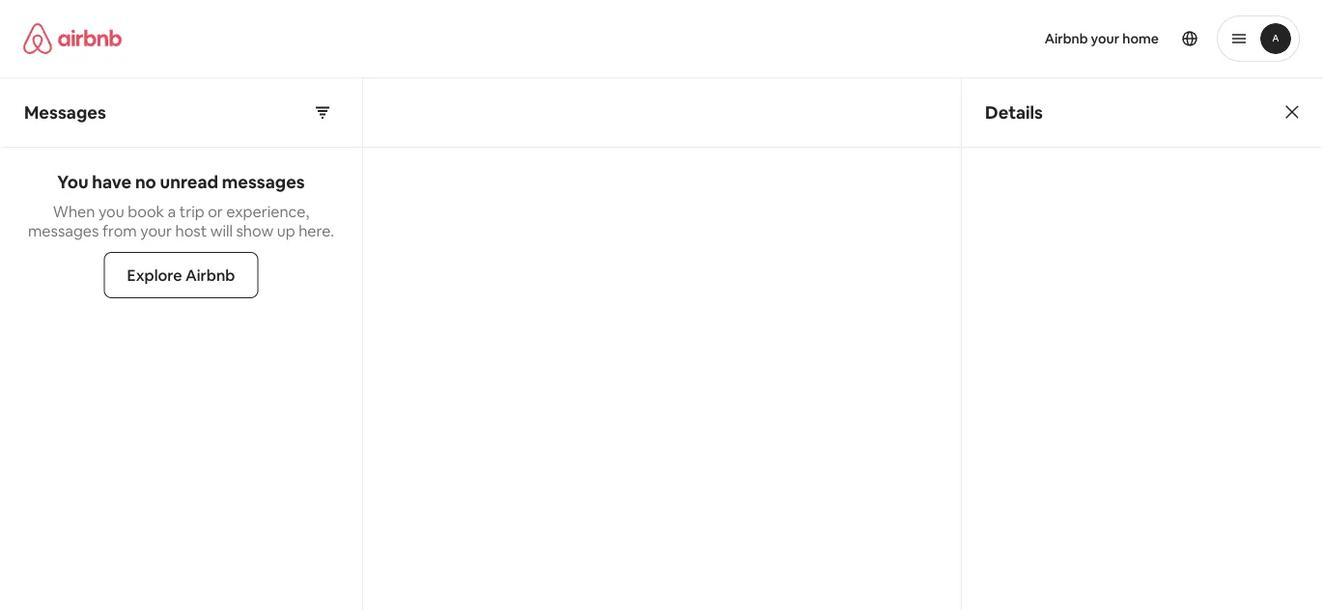 Task type: vqa. For each thing, say whether or not it's contained in the screenshot.
Great
no



Task type: describe. For each thing, give the bounding box(es) containing it.
messages
[[24, 101, 106, 124]]

you have no unread messages when you book a trip or experience, messages from your host will show up here.
[[28, 171, 334, 241]]

messaging page main contents element
[[0, 77, 1323, 612]]

here.
[[299, 221, 334, 241]]

airbnb your home link
[[1033, 18, 1171, 59]]

filter conversations. current filter: all conversations image
[[315, 105, 330, 120]]

your inside you have no unread messages when you book a trip or experience, messages from your host will show up here.
[[140, 221, 172, 241]]

experience,
[[226, 201, 309, 221]]

your inside profile element
[[1091, 30, 1120, 47]]

details
[[985, 101, 1043, 124]]

home
[[1123, 30, 1159, 47]]

airbnb inside messaging page main contents element
[[185, 265, 235, 285]]

host
[[175, 221, 207, 241]]

when
[[53, 201, 95, 221]]

airbnb inside profile element
[[1045, 30, 1088, 47]]

you
[[98, 201, 124, 221]]

explore
[[127, 265, 182, 285]]



Task type: locate. For each thing, give the bounding box(es) containing it.
profile element
[[685, 0, 1300, 77]]

unread
[[160, 171, 218, 194]]

explore airbnb
[[127, 265, 235, 285]]

have
[[92, 171, 132, 194]]

1 horizontal spatial your
[[1091, 30, 1120, 47]]

airbnb
[[1045, 30, 1088, 47], [185, 265, 235, 285]]

show
[[236, 221, 274, 241]]

explore airbnb link
[[104, 252, 258, 299]]

1 horizontal spatial messages
[[222, 171, 305, 194]]

1 vertical spatial messages
[[28, 221, 99, 241]]

trip
[[179, 201, 204, 221]]

1 horizontal spatial airbnb
[[1045, 30, 1088, 47]]

1 vertical spatial your
[[140, 221, 172, 241]]

from
[[102, 221, 137, 241]]

messages
[[222, 171, 305, 194], [28, 221, 99, 241]]

book
[[128, 201, 164, 221]]

airbnb down will on the top of the page
[[185, 265, 235, 285]]

your left home
[[1091, 30, 1120, 47]]

0 horizontal spatial your
[[140, 221, 172, 241]]

your left host
[[140, 221, 172, 241]]

your
[[1091, 30, 1120, 47], [140, 221, 172, 241]]

a
[[168, 201, 176, 221]]

1 vertical spatial airbnb
[[185, 265, 235, 285]]

0 vertical spatial your
[[1091, 30, 1120, 47]]

messages up the experience,
[[222, 171, 305, 194]]

up
[[277, 221, 295, 241]]

or
[[208, 201, 223, 221]]

will
[[210, 221, 233, 241]]

you
[[57, 171, 88, 194]]

0 vertical spatial airbnb
[[1045, 30, 1088, 47]]

0 horizontal spatial messages
[[28, 221, 99, 241]]

0 horizontal spatial airbnb
[[185, 265, 235, 285]]

airbnb left home
[[1045, 30, 1088, 47]]

no
[[135, 171, 156, 194]]

airbnb your home
[[1045, 30, 1159, 47]]

messages down you
[[28, 221, 99, 241]]

0 vertical spatial messages
[[222, 171, 305, 194]]



